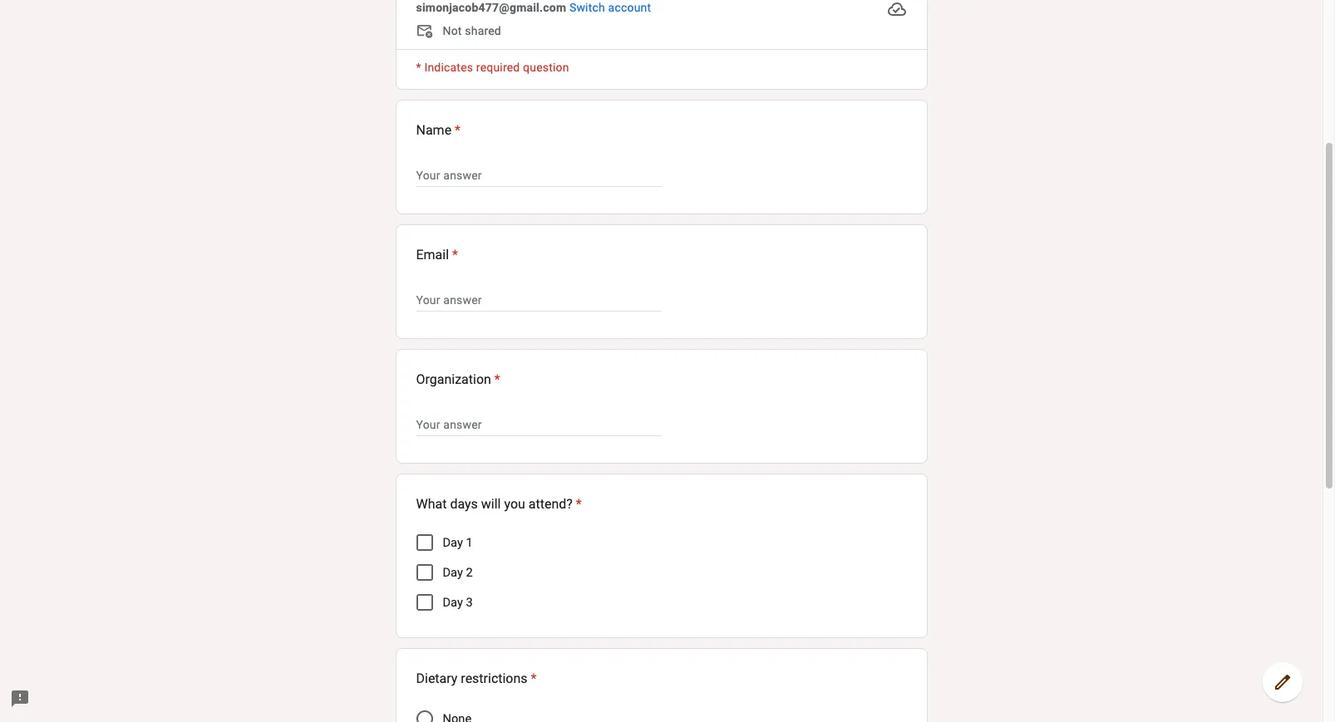 Task type: describe. For each thing, give the bounding box(es) containing it.
1
[[466, 536, 473, 551]]

will
[[481, 497, 501, 512]]

heading containing what days will you attend?
[[416, 495, 582, 515]]

heading containing email
[[416, 246, 458, 265]]

simonjacob477@gmail.com switch account
[[416, 1, 651, 14]]

indicates
[[424, 61, 473, 74]]

3
[[466, 596, 473, 611]]

list containing name
[[395, 100, 928, 723]]

heading containing organization
[[416, 370, 501, 390]]

name *
[[416, 122, 461, 138]]

Day 3 checkbox
[[416, 595, 433, 611]]

* indicates required question
[[416, 61, 569, 74]]

none text field inside list
[[416, 166, 662, 186]]

what days will you attend? *
[[416, 497, 582, 512]]

2
[[466, 566, 473, 581]]

organization *
[[416, 372, 501, 388]]

organization
[[416, 372, 491, 388]]

list containing day 1
[[416, 528, 907, 618]]

shared
[[465, 24, 501, 38]]

not
[[443, 24, 462, 38]]

none image
[[416, 711, 433, 723]]

day for day 3
[[443, 596, 463, 611]]

required question element for email
[[449, 246, 458, 265]]

none email field inside list
[[416, 290, 662, 310]]

question
[[523, 61, 569, 74]]

day 1
[[443, 536, 473, 551]]

dietary restrictions *
[[416, 671, 537, 687]]

restrictions
[[461, 671, 528, 687]]

* right the attend?
[[576, 497, 582, 512]]

day 2 image
[[418, 567, 431, 580]]

switch account link
[[570, 1, 651, 14]]

what
[[416, 497, 447, 512]]



Task type: vqa. For each thing, say whether or not it's contained in the screenshot.
"2"
yes



Task type: locate. For each thing, give the bounding box(es) containing it.
day for day 1
[[443, 536, 463, 551]]

2 day from the top
[[443, 566, 463, 581]]

1 day from the top
[[443, 536, 463, 551]]

you
[[504, 497, 525, 512]]

None email field
[[416, 290, 662, 310]]

*
[[416, 61, 421, 74], [455, 122, 461, 138], [453, 247, 458, 263], [495, 372, 501, 388], [576, 497, 582, 512], [531, 671, 537, 687]]

day left 3
[[443, 596, 463, 611]]

3 day from the top
[[443, 596, 463, 611]]

1 heading from the top
[[416, 121, 461, 141]]

required question element for name
[[452, 121, 461, 141]]

heading containing dietary restrictions
[[416, 670, 537, 690]]

None radio
[[416, 711, 433, 723]]

none text field inside list
[[416, 415, 662, 435]]

* right restrictions
[[531, 671, 537, 687]]

required question element for what days will you attend?
[[573, 495, 582, 515]]

4 heading from the top
[[416, 495, 582, 515]]

your email and google account are not part of your response image
[[416, 23, 443, 43]]

* right organization
[[495, 372, 501, 388]]

day 2
[[443, 566, 473, 581]]

required
[[476, 61, 520, 74]]

not shared
[[443, 24, 501, 38]]

2 vertical spatial day
[[443, 596, 463, 611]]

None text field
[[416, 166, 662, 186]]

Day 1 checkbox
[[416, 535, 433, 552]]

switch
[[570, 1, 605, 14]]

heading
[[416, 121, 461, 141], [416, 246, 458, 265], [416, 370, 501, 390], [416, 495, 582, 515], [416, 670, 537, 690]]

day left 2
[[443, 566, 463, 581]]

days
[[450, 497, 478, 512]]

account
[[608, 1, 651, 14]]

attend?
[[529, 497, 573, 512]]

5 heading from the top
[[416, 670, 537, 690]]

email
[[416, 247, 449, 263]]

* right email
[[453, 247, 458, 263]]

None text field
[[416, 415, 662, 435]]

required question element for organization
[[491, 370, 501, 390]]

day 3 image
[[418, 596, 431, 610]]

day 1 image
[[418, 537, 431, 550]]

day 3
[[443, 596, 473, 611]]

Day 2 checkbox
[[416, 565, 433, 582]]

* left indicates
[[416, 61, 421, 74]]

list
[[395, 100, 928, 723], [416, 528, 907, 618]]

day left 1
[[443, 536, 463, 551]]

simonjacob477@gmail.com
[[416, 1, 567, 14]]

* right 'name'
[[455, 122, 461, 138]]

required question element
[[452, 121, 461, 141], [449, 246, 458, 265], [491, 370, 501, 390], [573, 495, 582, 515], [528, 670, 537, 690]]

name
[[416, 122, 452, 138]]

day
[[443, 536, 463, 551], [443, 566, 463, 581], [443, 596, 463, 611]]

day for day 2
[[443, 566, 463, 581]]

dietary
[[416, 671, 458, 687]]

required question element for dietary restrictions
[[528, 670, 537, 690]]

heading containing name
[[416, 121, 461, 141]]

0 vertical spatial day
[[443, 536, 463, 551]]

2 heading from the top
[[416, 246, 458, 265]]

1 vertical spatial day
[[443, 566, 463, 581]]

email *
[[416, 247, 458, 263]]

3 heading from the top
[[416, 370, 501, 390]]



